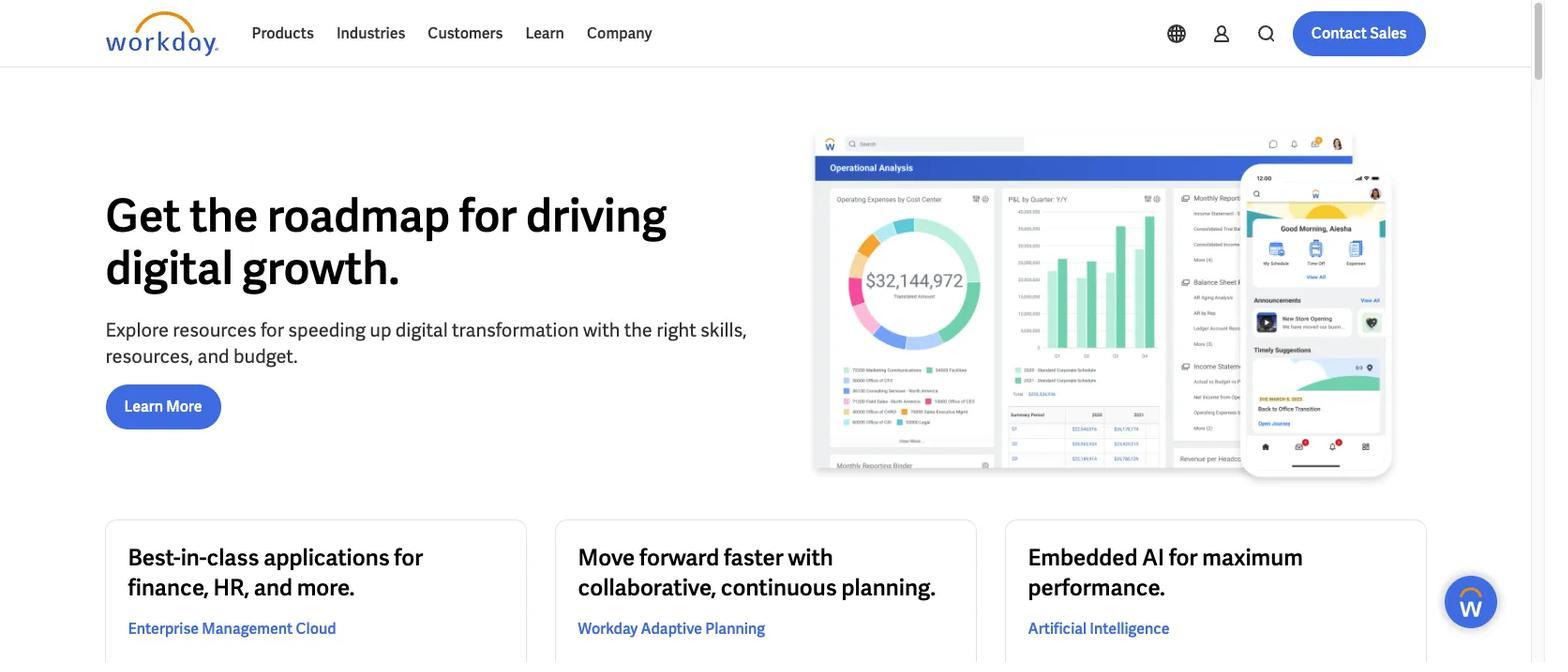 Task type: describe. For each thing, give the bounding box(es) containing it.
adaptive
[[641, 619, 703, 639]]

transformation
[[452, 318, 579, 342]]

move forward faster with collaborative, continuous planning.
[[578, 543, 936, 602]]

budget.
[[233, 344, 298, 368]]

speeding
[[288, 318, 366, 342]]

explore
[[106, 318, 169, 342]]

hr,
[[213, 573, 249, 602]]

management
[[202, 619, 293, 639]]

faster
[[724, 543, 784, 572]]

and inside best-in-class applications for finance, hr, and more.
[[254, 573, 293, 602]]

products
[[252, 23, 314, 43]]

learn for learn
[[526, 23, 565, 43]]

applications
[[264, 543, 390, 572]]

enterprise management cloud link
[[128, 618, 336, 641]]

workday
[[578, 619, 638, 639]]

sales
[[1371, 23, 1408, 43]]

learn for learn more
[[124, 396, 163, 416]]

performance.
[[1029, 573, 1166, 602]]

growth.
[[242, 239, 400, 297]]

digital for growth.
[[106, 239, 233, 297]]

customers
[[428, 23, 503, 43]]

with inside explore resources for speeding up digital transformation with the right skills, resources, and budget.
[[583, 318, 620, 342]]

industries
[[337, 23, 406, 43]]

cloud
[[296, 619, 336, 639]]

the inside explore resources for speeding up digital transformation with the right skills, resources, and budget.
[[624, 318, 653, 342]]

more
[[166, 396, 202, 416]]

workday adaptive planning
[[578, 619, 766, 639]]

embedded ai for maximum performance.
[[1029, 543, 1304, 602]]

forward
[[640, 543, 720, 572]]

learn more
[[124, 396, 202, 416]]

resources,
[[106, 344, 193, 368]]

contact sales
[[1312, 23, 1408, 43]]

learn more link
[[106, 384, 221, 429]]

skills,
[[701, 318, 747, 342]]

artificial intelligence
[[1029, 619, 1170, 639]]

best-in-class applications for finance, hr, and more.
[[128, 543, 423, 602]]

up
[[370, 318, 392, 342]]

driving
[[526, 186, 667, 244]]

customers button
[[417, 11, 514, 56]]



Task type: locate. For each thing, give the bounding box(es) containing it.
learn
[[526, 23, 565, 43], [124, 396, 163, 416]]

the left right
[[624, 318, 653, 342]]

enterprise
[[128, 619, 199, 639]]

1 horizontal spatial digital
[[396, 318, 448, 342]]

planning
[[706, 619, 766, 639]]

0 horizontal spatial the
[[190, 186, 258, 244]]

1 vertical spatial digital
[[396, 318, 448, 342]]

1 horizontal spatial learn
[[526, 23, 565, 43]]

contact
[[1312, 23, 1368, 43]]

best-
[[128, 543, 181, 572]]

enterprise management cloud
[[128, 619, 336, 639]]

collaborative,
[[578, 573, 717, 602]]

move
[[578, 543, 635, 572]]

continuous
[[721, 573, 837, 602]]

and
[[197, 344, 229, 368], [254, 573, 293, 602]]

right
[[657, 318, 697, 342]]

embedded
[[1029, 543, 1138, 572]]

0 vertical spatial and
[[197, 344, 229, 368]]

0 vertical spatial the
[[190, 186, 258, 244]]

0 horizontal spatial learn
[[124, 396, 163, 416]]

contact sales link
[[1293, 11, 1426, 56]]

maximum
[[1203, 543, 1304, 572]]

desktop view of financial management operational analysis dashboard showing operating expenses by cost center and mobile view of human capital management home screen showing suggested tasks and announcements. image
[[781, 128, 1426, 491]]

for inside embedded ai for maximum performance.
[[1169, 543, 1198, 572]]

get the roadmap for driving digital growth.
[[106, 186, 667, 297]]

1 horizontal spatial and
[[254, 573, 293, 602]]

finance,
[[128, 573, 209, 602]]

1 horizontal spatial with
[[788, 543, 834, 572]]

company
[[587, 23, 652, 43]]

learn button
[[514, 11, 576, 56]]

resources
[[173, 318, 257, 342]]

go to the homepage image
[[106, 11, 218, 56]]

0 vertical spatial digital
[[106, 239, 233, 297]]

0 horizontal spatial and
[[197, 344, 229, 368]]

with up continuous
[[788, 543, 834, 572]]

artificial intelligence link
[[1029, 618, 1170, 641]]

0 vertical spatial with
[[583, 318, 620, 342]]

explore resources for speeding up digital transformation with the right skills, resources, and budget.
[[106, 318, 747, 368]]

the inside "get the roadmap for driving digital growth."
[[190, 186, 258, 244]]

ai
[[1143, 543, 1165, 572]]

more.
[[297, 573, 355, 602]]

0 horizontal spatial with
[[583, 318, 620, 342]]

digital inside "get the roadmap for driving digital growth."
[[106, 239, 233, 297]]

learn inside dropdown button
[[526, 23, 565, 43]]

and right hr,
[[254, 573, 293, 602]]

artificial
[[1029, 619, 1087, 639]]

1 vertical spatial the
[[624, 318, 653, 342]]

the right get
[[190, 186, 258, 244]]

0 horizontal spatial digital
[[106, 239, 233, 297]]

and down resources
[[197, 344, 229, 368]]

the
[[190, 186, 258, 244], [624, 318, 653, 342]]

1 vertical spatial learn
[[124, 396, 163, 416]]

digital
[[106, 239, 233, 297], [396, 318, 448, 342]]

with
[[583, 318, 620, 342], [788, 543, 834, 572]]

with inside move forward faster with collaborative, continuous planning.
[[788, 543, 834, 572]]

products button
[[241, 11, 325, 56]]

class
[[207, 543, 259, 572]]

learn left more
[[124, 396, 163, 416]]

1 vertical spatial and
[[254, 573, 293, 602]]

and inside explore resources for speeding up digital transformation with the right skills, resources, and budget.
[[197, 344, 229, 368]]

roadmap
[[267, 186, 450, 244]]

learn left company
[[526, 23, 565, 43]]

in-
[[181, 543, 207, 572]]

digital up explore
[[106, 239, 233, 297]]

planning.
[[842, 573, 936, 602]]

with left right
[[583, 318, 620, 342]]

1 horizontal spatial the
[[624, 318, 653, 342]]

for inside best-in-class applications for finance, hr, and more.
[[394, 543, 423, 572]]

company button
[[576, 11, 664, 56]]

digital right up
[[396, 318, 448, 342]]

0 vertical spatial learn
[[526, 23, 565, 43]]

for inside "get the roadmap for driving digital growth."
[[459, 186, 517, 244]]

workday adaptive planning link
[[578, 618, 766, 641]]

1 vertical spatial with
[[788, 543, 834, 572]]

intelligence
[[1090, 619, 1170, 639]]

get
[[106, 186, 181, 244]]

digital inside explore resources for speeding up digital transformation with the right skills, resources, and budget.
[[396, 318, 448, 342]]

industries button
[[325, 11, 417, 56]]

for
[[459, 186, 517, 244], [261, 318, 284, 342], [394, 543, 423, 572], [1169, 543, 1198, 572]]

for inside explore resources for speeding up digital transformation with the right skills, resources, and budget.
[[261, 318, 284, 342]]

digital for transformation
[[396, 318, 448, 342]]



Task type: vqa. For each thing, say whether or not it's contained in the screenshot.
Service
no



